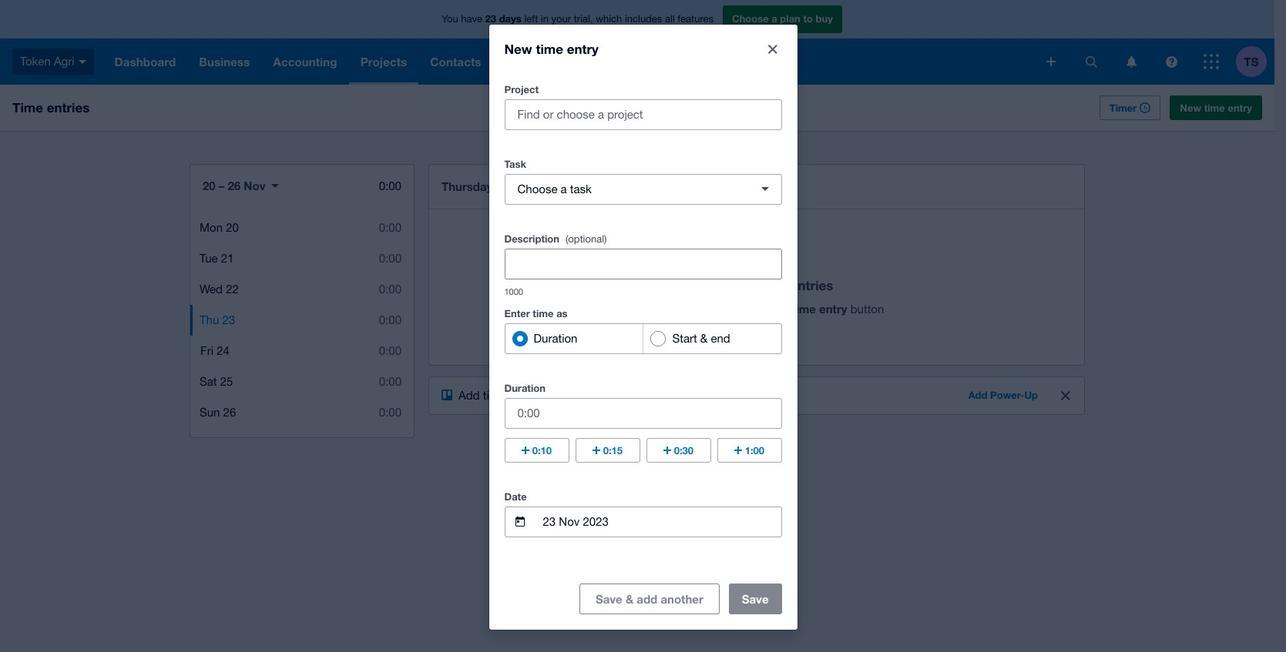 Task type: describe. For each thing, give the bounding box(es) containing it.
date
[[504, 491, 527, 503]]

save button
[[729, 584, 782, 615]]

choose a task button
[[504, 174, 782, 205]]

you have 23 days left in your trial, which includes all features
[[442, 13, 714, 25]]

start
[[672, 332, 697, 345]]

time entries
[[12, 99, 90, 116]]

none text field inside new time entry dialog
[[505, 249, 781, 279]]

7 0:00 from the top
[[379, 375, 402, 388]]

have for 23
[[461, 13, 482, 25]]

choose for choose a plan to buy
[[732, 13, 769, 25]]

save & add another
[[596, 592, 703, 606]]

as
[[557, 307, 568, 319]]

task
[[570, 182, 592, 195]]

features
[[678, 13, 714, 25]]

close image
[[768, 44, 777, 54]]

up
[[1025, 389, 1038, 402]]

includes
[[625, 13, 662, 25]]

you for you have 23 days left in your trial, which includes all features
[[442, 13, 458, 25]]

8 0:00 from the top
[[379, 406, 402, 419]]

tue
[[200, 252, 218, 265]]

add power-up
[[969, 389, 1038, 402]]

fri 24
[[200, 345, 230, 358]]

0:30 button
[[646, 438, 711, 463]]

your inside 'you have 23 days left in your trial, which includes all features'
[[552, 13, 571, 25]]

all
[[665, 13, 675, 25]]

clear button
[[1054, 384, 1078, 409]]

start & end
[[672, 332, 730, 345]]

directly
[[593, 389, 630, 402]]

& for save
[[626, 592, 634, 606]]

(optional)
[[566, 233, 607, 245]]

entry inside dialog
[[567, 40, 599, 57]]

november
[[514, 180, 571, 193]]

clear image
[[1061, 392, 1071, 401]]

new inside 'button'
[[1180, 102, 1202, 114]]

0:10
[[532, 444, 552, 457]]

thu
[[200, 314, 219, 327]]

you for you have no time entries
[[680, 277, 703, 294]]

choose a plan to buy
[[732, 13, 833, 25]]

choose a task
[[518, 182, 592, 195]]

4 0:00 from the top
[[379, 283, 402, 296]]

sat
[[200, 375, 217, 388]]

no
[[740, 277, 756, 294]]

a for task
[[561, 182, 567, 195]]

1:00
[[745, 444, 765, 457]]

sun
[[200, 406, 220, 419]]

end
[[711, 332, 730, 345]]

Find or choose a project field
[[505, 100, 781, 129]]

1 vertical spatial 26
[[223, 406, 236, 419]]

nov
[[244, 179, 265, 193]]

23 inside ts banner
[[485, 13, 496, 25]]

trial,
[[574, 13, 593, 25]]

–
[[219, 179, 225, 193]]

add time to your projects directly from trello
[[459, 389, 687, 402]]

projects
[[548, 389, 589, 402]]

new time entry button
[[1170, 96, 1262, 120]]

time
[[12, 99, 43, 116]]

save & add another button
[[580, 545, 720, 653]]

thu 23
[[200, 314, 235, 327]]

timer button
[[1100, 96, 1161, 120]]

sat 25
[[200, 375, 233, 388]]

duration inside enter time as group
[[534, 332, 578, 345]]

add
[[637, 592, 658, 606]]

ts
[[1244, 54, 1259, 68]]

fri
[[200, 345, 214, 358]]

1 horizontal spatial entries
[[791, 277, 834, 294]]

6 0:00 from the top
[[379, 345, 402, 358]]

23 for thu 23
[[222, 314, 235, 327]]

a for plan
[[772, 13, 777, 25]]

wed
[[200, 283, 223, 296]]

power-
[[991, 389, 1025, 402]]

trello
[[660, 389, 687, 402]]

Date field
[[541, 508, 781, 537]]

1 vertical spatial 20
[[226, 221, 239, 234]]

20 – 26 nov button
[[190, 168, 292, 203]]

20 – 26 nov
[[203, 179, 265, 193]]

days
[[499, 13, 522, 25]]

add for add power-up
[[969, 389, 988, 402]]

new inside dialog
[[504, 40, 532, 57]]

24
[[217, 345, 230, 358]]

loading progress bar
[[618, 545, 681, 653]]

another
[[661, 592, 703, 606]]

add for add time to your projects directly from trello
[[459, 389, 480, 402]]

save for save & add another
[[596, 592, 623, 606]]



Task type: vqa. For each thing, say whether or not it's contained in the screenshot.
"Get paid faster with online invoices"
no



Task type: locate. For each thing, give the bounding box(es) containing it.
0:30
[[674, 444, 694, 457]]

25
[[220, 375, 233, 388]]

20
[[203, 179, 216, 193], [226, 221, 239, 234]]

20 right the mon
[[226, 221, 239, 234]]

left
[[524, 13, 538, 25]]

2 horizontal spatial 23
[[498, 180, 511, 193]]

0 vertical spatial new time entry
[[504, 40, 599, 57]]

have left no
[[707, 277, 737, 294]]

new time entry button
[[764, 302, 884, 316]]

2 add from the left
[[969, 389, 988, 402]]

5 0:00 from the top
[[379, 314, 402, 327]]

ts banner
[[0, 0, 1275, 85]]

in
[[541, 13, 549, 25]]

sun 26
[[200, 406, 236, 419]]

0 horizontal spatial new time entry
[[504, 40, 599, 57]]

new time entry inside 'button'
[[1180, 102, 1252, 114]]

a inside ts banner
[[772, 13, 777, 25]]

1 horizontal spatial add
[[969, 389, 988, 402]]

mon
[[200, 221, 223, 234]]

mon 20
[[200, 221, 239, 234]]

0 horizontal spatial add
[[459, 389, 480, 402]]

new right timer button
[[1180, 102, 1202, 114]]

1 save from the left
[[596, 592, 623, 606]]

0 horizontal spatial to
[[509, 389, 519, 402]]

20 inside popup button
[[203, 179, 216, 193]]

& for start
[[700, 332, 708, 345]]

entry left button
[[819, 302, 847, 316]]

you
[[442, 13, 458, 25], [680, 277, 703, 294]]

3 0:00 from the top
[[379, 252, 402, 265]]

choose down task
[[518, 182, 558, 195]]

svg image
[[1166, 56, 1177, 67], [1047, 57, 1056, 66]]

1 horizontal spatial 20
[[226, 221, 239, 234]]

entries right time
[[47, 99, 90, 116]]

new down you have no time entries
[[764, 302, 789, 316]]

0 horizontal spatial svg image
[[1047, 57, 1056, 66]]

have for no
[[707, 277, 737, 294]]

None text field
[[505, 249, 781, 279]]

new down days
[[504, 40, 532, 57]]

0:15 button
[[575, 438, 640, 463]]

a left 'plan' at right
[[772, 13, 777, 25]]

23 down task
[[498, 180, 511, 193]]

have
[[461, 13, 482, 25], [707, 277, 737, 294]]

& inside save & add another button
[[626, 592, 634, 606]]

0 vertical spatial have
[[461, 13, 482, 25]]

to inside ts banner
[[803, 13, 813, 25]]

1 horizontal spatial a
[[772, 13, 777, 25]]

add power-up link
[[959, 384, 1047, 409]]

0 horizontal spatial 20
[[203, 179, 216, 193]]

0 horizontal spatial save
[[596, 592, 623, 606]]

choose for choose a task
[[518, 182, 558, 195]]

ts button
[[1236, 39, 1275, 85]]

1 vertical spatial 23
[[498, 180, 511, 193]]

your left projects
[[522, 389, 545, 402]]

which
[[596, 13, 622, 25]]

0 vertical spatial 20
[[203, 179, 216, 193]]

1 vertical spatial entry
[[1228, 102, 1252, 114]]

20 left –
[[203, 179, 216, 193]]

0:10 button
[[504, 438, 569, 463]]

new time entry down ts
[[1180, 102, 1252, 114]]

0 horizontal spatial 23
[[222, 314, 235, 327]]

2 horizontal spatial entry
[[1228, 102, 1252, 114]]

you have no time entries
[[680, 277, 834, 294]]

0:00
[[379, 180, 402, 193], [379, 221, 402, 234], [379, 252, 402, 265], [379, 283, 402, 296], [379, 314, 402, 327], [379, 345, 402, 358], [379, 375, 402, 388], [379, 406, 402, 419]]

1 horizontal spatial new
[[764, 302, 789, 316]]

& left end
[[700, 332, 708, 345]]

1 vertical spatial you
[[680, 277, 703, 294]]

save
[[596, 592, 623, 606], [742, 592, 769, 606]]

Duration field
[[505, 399, 781, 428]]

0 vertical spatial a
[[772, 13, 777, 25]]

plan
[[780, 13, 801, 25]]

0 vertical spatial entry
[[567, 40, 599, 57]]

1 vertical spatial choose
[[518, 182, 558, 195]]

26 right sun
[[223, 406, 236, 419]]

token agri
[[20, 55, 74, 68]]

23 for thursday, 23 november 2023
[[498, 180, 511, 193]]

26 right –
[[228, 179, 241, 193]]

1 vertical spatial new time entry
[[1180, 102, 1252, 114]]

0 horizontal spatial your
[[522, 389, 545, 402]]

enter time as
[[504, 307, 568, 319]]

duration down as
[[534, 332, 578, 345]]

choose inside button
[[518, 182, 558, 195]]

0 vertical spatial choose
[[732, 13, 769, 25]]

1 vertical spatial your
[[522, 389, 545, 402]]

project
[[504, 83, 539, 95]]

token
[[20, 55, 51, 68]]

&
[[700, 332, 708, 345], [626, 592, 634, 606]]

new time entry down 'in'
[[504, 40, 599, 57]]

new time entry inside dialog
[[504, 40, 599, 57]]

1 vertical spatial to
[[509, 389, 519, 402]]

new time entry dialog
[[489, 24, 797, 653]]

entries up new time entry button
[[791, 277, 834, 294]]

0 horizontal spatial choose
[[518, 182, 558, 195]]

2 0:00 from the top
[[379, 221, 402, 234]]

timer
[[1110, 102, 1137, 114]]

svg image inside token agri popup button
[[78, 60, 86, 64]]

21
[[221, 252, 234, 265]]

svg image
[[1204, 54, 1219, 69], [1086, 56, 1097, 67], [1126, 56, 1136, 67], [78, 60, 86, 64]]

2 vertical spatial new
[[764, 302, 789, 316]]

save left add
[[596, 592, 623, 606]]

0 vertical spatial 26
[[228, 179, 241, 193]]

0 horizontal spatial &
[[626, 592, 634, 606]]

time inside 'button'
[[1204, 102, 1225, 114]]

1 horizontal spatial to
[[803, 13, 813, 25]]

1 vertical spatial duration
[[504, 382, 546, 394]]

2 vertical spatial 23
[[222, 314, 235, 327]]

0 vertical spatial &
[[700, 332, 708, 345]]

new
[[504, 40, 532, 57], [1180, 102, 1202, 114], [764, 302, 789, 316]]

to
[[803, 13, 813, 25], [509, 389, 519, 402]]

23 right thu
[[222, 314, 235, 327]]

description (optional)
[[504, 232, 607, 245]]

have inside 'you have 23 days left in your trial, which includes all features'
[[461, 13, 482, 25]]

agri
[[54, 55, 74, 68]]

0:15
[[603, 444, 623, 457]]

thursday,
[[442, 180, 495, 193]]

0 vertical spatial new
[[504, 40, 532, 57]]

0 horizontal spatial entries
[[47, 99, 90, 116]]

2 horizontal spatial new
[[1180, 102, 1202, 114]]

new time entry
[[504, 40, 599, 57], [1180, 102, 1252, 114]]

1 vertical spatial entries
[[791, 277, 834, 294]]

save for save
[[742, 592, 769, 606]]

& inside enter time as group
[[700, 332, 708, 345]]

23 left days
[[485, 13, 496, 25]]

duration left projects
[[504, 382, 546, 394]]

from
[[633, 389, 657, 402]]

1 vertical spatial a
[[561, 182, 567, 195]]

your right 'in'
[[552, 13, 571, 25]]

to left buy
[[803, 13, 813, 25]]

0 vertical spatial 23
[[485, 13, 496, 25]]

duration
[[534, 332, 578, 345], [504, 382, 546, 394]]

a inside button
[[561, 182, 567, 195]]

26 inside popup button
[[228, 179, 241, 193]]

entry down trial,
[[567, 40, 599, 57]]

1 vertical spatial &
[[626, 592, 634, 606]]

0 vertical spatial your
[[552, 13, 571, 25]]

close button
[[757, 34, 788, 64]]

have left days
[[461, 13, 482, 25]]

buy
[[816, 13, 833, 25]]

entry down ts
[[1228, 102, 1252, 114]]

1 horizontal spatial have
[[707, 277, 737, 294]]

1 horizontal spatial &
[[700, 332, 708, 345]]

0 horizontal spatial new
[[504, 40, 532, 57]]

1 horizontal spatial svg image
[[1166, 56, 1177, 67]]

1 horizontal spatial new time entry
[[1180, 102, 1252, 114]]

0 horizontal spatial entry
[[567, 40, 599, 57]]

1 0:00 from the top
[[379, 180, 402, 193]]

token agri button
[[0, 39, 103, 85]]

time
[[536, 40, 563, 57], [1204, 102, 1225, 114], [760, 277, 787, 294], [792, 302, 816, 316], [533, 307, 554, 319], [483, 389, 505, 402]]

1 horizontal spatial you
[[680, 277, 703, 294]]

entry
[[567, 40, 599, 57], [1228, 102, 1252, 114], [819, 302, 847, 316]]

save right the another
[[742, 592, 769, 606]]

entry inside 'button'
[[1228, 102, 1252, 114]]

23
[[485, 13, 496, 25], [498, 180, 511, 193], [222, 314, 235, 327]]

a
[[772, 13, 777, 25], [561, 182, 567, 195]]

add
[[459, 389, 480, 402], [969, 389, 988, 402]]

1:00 button
[[717, 438, 782, 463]]

0 vertical spatial duration
[[534, 332, 578, 345]]

0 vertical spatial to
[[803, 13, 813, 25]]

1 horizontal spatial your
[[552, 13, 571, 25]]

thursday, 23 november 2023
[[442, 180, 600, 193]]

1 vertical spatial have
[[707, 277, 737, 294]]

choose
[[732, 13, 769, 25], [518, 182, 558, 195]]

wed 22
[[200, 283, 239, 296]]

1 horizontal spatial 23
[[485, 13, 496, 25]]

22
[[226, 283, 239, 296]]

1000
[[504, 287, 523, 296]]

to left projects
[[509, 389, 519, 402]]

a left task
[[561, 182, 567, 195]]

1 horizontal spatial choose
[[732, 13, 769, 25]]

you up the start
[[680, 277, 703, 294]]

1 add from the left
[[459, 389, 480, 402]]

0 horizontal spatial a
[[561, 182, 567, 195]]

& left add
[[626, 592, 634, 606]]

button
[[851, 303, 884, 316]]

enter
[[504, 307, 530, 319]]

1 horizontal spatial entry
[[819, 302, 847, 316]]

0 horizontal spatial you
[[442, 13, 458, 25]]

1 horizontal spatial save
[[742, 592, 769, 606]]

26
[[228, 179, 241, 193], [223, 406, 236, 419]]

tue 21
[[200, 252, 234, 265]]

choose up the close image
[[732, 13, 769, 25]]

2 vertical spatial entry
[[819, 302, 847, 316]]

choose inside ts banner
[[732, 13, 769, 25]]

entries
[[47, 99, 90, 116], [791, 277, 834, 294]]

1 vertical spatial new
[[1180, 102, 1202, 114]]

2 save from the left
[[742, 592, 769, 606]]

task
[[504, 158, 526, 170]]

0 horizontal spatial have
[[461, 13, 482, 25]]

0 vertical spatial you
[[442, 13, 458, 25]]

you inside 'you have 23 days left in your trial, which includes all features'
[[442, 13, 458, 25]]

you left days
[[442, 13, 458, 25]]

2023
[[575, 180, 600, 193]]

description
[[504, 232, 560, 245]]

enter time as group
[[504, 323, 782, 354]]

0 vertical spatial entries
[[47, 99, 90, 116]]



